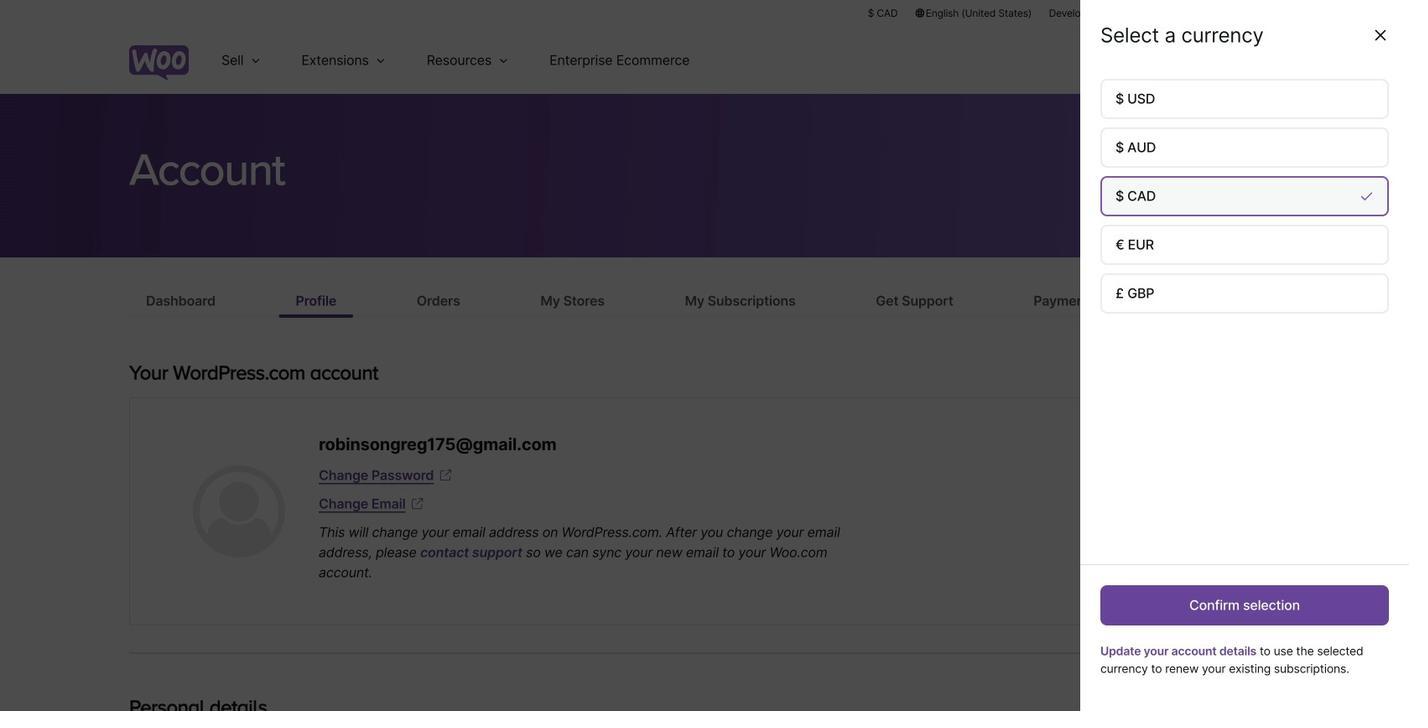 Task type: describe. For each thing, give the bounding box(es) containing it.
external link image
[[409, 496, 426, 513]]

external link image
[[438, 467, 454, 484]]

service navigation menu element
[[1181, 33, 1281, 88]]

search image
[[1211, 47, 1238, 74]]



Task type: locate. For each thing, give the bounding box(es) containing it.
close selector image
[[1373, 27, 1390, 44]]

open account menu image
[[1254, 47, 1281, 74]]

gravatar image image
[[193, 466, 285, 558]]



Task type: vqa. For each thing, say whether or not it's contained in the screenshot.
store,
no



